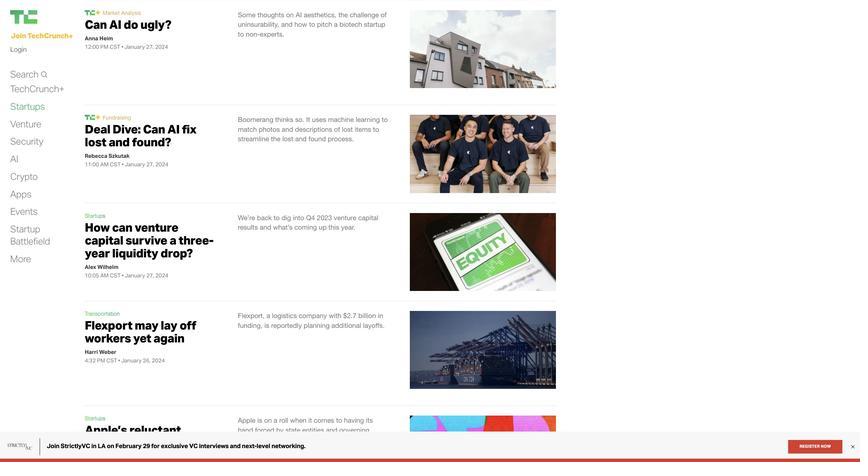 Task type: describe. For each thing, give the bounding box(es) containing it.
thoughts
[[258, 11, 284, 19]]

apple's
[[85, 423, 127, 438]]

• inside transportation flexport may lay off workers yet again harri weber 4:32 pm cst • january 26, 2024
[[118, 358, 120, 364]]

three-
[[179, 233, 214, 248]]

venture
[[10, 118, 41, 130]]

more link
[[10, 253, 31, 265]]

streamline
[[238, 135, 269, 143]]

techcrunch link for deal
[[85, 115, 95, 120]]

techcrunch image for can
[[85, 10, 95, 15]]

items
[[355, 125, 371, 133]]

state
[[286, 427, 301, 435]]

rebecca
[[85, 153, 107, 160]]

12:00
[[85, 43, 99, 50]]

a inside "some thoughts on ai aesthetics, the challenge of uninsurability, and how to pitch a biotech startup to non-experts."
[[334, 20, 338, 28]]

flexport
[[85, 318, 132, 333]]

ugly belgian houses image
[[410, 10, 556, 88]]

to right how
[[309, 20, 315, 28]]

app
[[266, 456, 278, 463]]

techcrunch
[[28, 31, 69, 40]]

yet
[[133, 331, 151, 346]]

szkutak
[[109, 153, 130, 160]]

0 vertical spatial startups
[[10, 100, 45, 112]]

2 horizontal spatial lost
[[342, 125, 353, 133]]

found?
[[132, 135, 171, 150]]

techcrunch image for deal
[[85, 115, 95, 120]]

to left the non-
[[238, 30, 244, 38]]

alex
[[85, 264, 96, 271]]

its inside apple is on a roll when it comes to having its hand forced by state entities and governing bodies: alternative payment methods, stripping features from existing hardware, allowing alternate app sto...
[[366, 417, 373, 425]]

cst inside deal dive: can ai fix lost and found? rebecca szkutak 11:00 am cst • january 27, 2024
[[110, 161, 121, 168]]

4:32
[[85, 358, 96, 364]]

pm inside transportation flexport may lay off workers yet again harri weber 4:32 pm cst • january 26, 2024
[[97, 358, 105, 364]]

to down learning
[[373, 125, 379, 133]]

and inside apple is on a roll when it comes to having its hand forced by state entities and governing bodies: alternative payment methods, stripping features from existing hardware, allowing alternate app sto...
[[326, 427, 338, 435]]

alex wilhelm link
[[85, 264, 119, 271]]

fundraising
[[103, 115, 131, 121]]

startup battlefield
[[10, 223, 50, 247]]

match
[[238, 125, 257, 133]]

roll
[[279, 417, 288, 425]]

techcrunch link up join techcrunch +
[[10, 10, 78, 24]]

up
[[319, 224, 327, 231]]

ai up crypto
[[10, 153, 18, 165]]

apps link
[[10, 188, 31, 200]]

workers
[[85, 331, 131, 346]]

back
[[257, 214, 272, 222]]

alternate
[[238, 456, 265, 463]]

27, inside deal dive: can ai fix lost and found? rebecca szkutak 11:00 am cst • january 27, 2024
[[146, 161, 154, 168]]

security
[[10, 135, 43, 147]]

regulators
[[112, 449, 171, 463]]

may
[[135, 318, 159, 333]]

compliance
[[133, 436, 198, 451]]

hand
[[238, 427, 253, 435]]

reportedly
[[271, 322, 302, 330]]

cst inside startups how can venture capital survive a three- year liquidity drop? alex wilhelm 10:05 am cst • january 27, 2024
[[110, 272, 121, 279]]

am inside deal dive: can ai fix lost and found? rebecca szkutak 11:00 am cst • january 27, 2024
[[100, 161, 109, 168]]

search
[[10, 68, 39, 80]]

can
[[112, 220, 132, 235]]

wilhelm
[[97, 264, 119, 271]]

apple's reluctant, punitive compliance with regulators will burn its political link
[[85, 423, 199, 463]]

billion
[[359, 312, 376, 320]]

anna
[[85, 35, 98, 42]]

more
[[10, 253, 31, 265]]

techcrunch image
[[10, 10, 37, 24]]

found
[[309, 135, 326, 143]]

existing
[[280, 446, 303, 454]]

flexport, a logistics company with $2.7 billion in funding, is reportedly planning additional layoffs.
[[238, 312, 385, 330]]

market analysis link
[[103, 10, 141, 16]]

venture link
[[10, 118, 41, 130]]

join
[[11, 31, 26, 40]]

crypto link
[[10, 171, 38, 183]]

can ai do ugly? anna heim 12:00 pm cst • january 27, 2024
[[85, 17, 171, 50]]

venture inside startups how can venture capital survive a three- year liquidity drop? alex wilhelm 10:05 am cst • january 27, 2024
[[135, 220, 178, 235]]

ai inside "some thoughts on ai aesthetics, the challenge of uninsurability, and how to pitch a biotech startup to non-experts."
[[296, 11, 302, 19]]

a inside apple is on a roll when it comes to having its hand forced by state entities and governing bodies: alternative payment methods, stripping features from existing hardware, allowing alternate app sto...
[[274, 417, 278, 425]]

login
[[10, 45, 27, 54]]

january inside transportation flexport may lay off workers yet again harri weber 4:32 pm cst • january 26, 2024
[[121, 358, 142, 364]]

apps
[[10, 188, 31, 200]]

lost inside deal dive: can ai fix lost and found? rebecca szkutak 11:00 am cst • january 27, 2024
[[85, 135, 106, 150]]

and inside we're back to dig into q4 2023 venture capital results and what's coming up this year.
[[260, 224, 271, 231]]

+
[[69, 32, 73, 41]]

it
[[306, 116, 310, 124]]

2024 inside deal dive: can ai fix lost and found? rebecca szkutak 11:00 am cst • january 27, 2024
[[155, 161, 169, 168]]

deal
[[85, 122, 110, 137]]

2024 inside can ai do ugly? anna heim 12:00 pm cst • january 27, 2024
[[155, 43, 168, 50]]

some thoughts on ai aesthetics, the challenge of uninsurability, and how to pitch a biotech startup to non-experts.
[[238, 11, 387, 38]]

forced
[[255, 427, 275, 435]]

learning
[[356, 116, 380, 124]]

security link
[[10, 135, 43, 148]]

off
[[180, 318, 196, 333]]

can ai do ugly? link
[[85, 17, 171, 32]]

methods,
[[325, 437, 353, 444]]

• inside startups how can venture capital survive a three- year liquidity drop? alex wilhelm 10:05 am cst • january 27, 2024
[[122, 272, 124, 279]]

year
[[85, 246, 110, 261]]

startups apple's reluctant, punitive compliance with regulators will burn its political 
[[85, 416, 199, 463]]

to right learning
[[382, 116, 388, 124]]

startups how can venture capital survive a three- year liquidity drop? alex wilhelm 10:05 am cst • january 27, 2024
[[85, 213, 214, 279]]

events
[[10, 206, 38, 218]]

2024 inside startups how can venture capital survive a three- year liquidity drop? alex wilhelm 10:05 am cst • january 27, 2024
[[155, 272, 169, 279]]

a inside 'flexport, a logistics company with $2.7 billion in funding, is reportedly planning additional layoffs.'
[[267, 312, 270, 320]]

challenge
[[350, 11, 379, 19]]

to inside we're back to dig into q4 2023 venture capital results and what's coming up this year.
[[274, 214, 280, 222]]

startups link for apple's reluctant, punitive compliance with regulators will burn its political 
[[85, 416, 105, 422]]

techcrunch+
[[10, 83, 64, 95]]

transportation link
[[85, 311, 120, 317]]

a container ship at the port of los angeles in los angeles, california. image
[[410, 311, 556, 390]]

comes
[[314, 417, 334, 425]]

weber
[[99, 349, 116, 356]]

startups for how
[[85, 213, 105, 219]]

startup
[[10, 223, 40, 235]]

pm inside can ai do ugly? anna heim 12:00 pm cst • january 27, 2024
[[100, 43, 108, 50]]



Task type: vqa. For each thing, say whether or not it's contained in the screenshot.
27, to the middle
yes



Task type: locate. For each thing, give the bounding box(es) containing it.
1 vertical spatial on
[[264, 417, 272, 425]]

layoffs.
[[363, 322, 385, 330]]

0 vertical spatial with
[[329, 312, 342, 320]]

uses
[[312, 116, 326, 124]]

lost down machine at the left of page
[[342, 125, 353, 133]]

ai left fix
[[168, 122, 180, 137]]

cst down "szkutak"
[[110, 161, 121, 168]]

a inside startups how can venture capital survive a three- year liquidity drop? alex wilhelm 10:05 am cst • january 27, 2024
[[170, 233, 176, 248]]

january inside can ai do ugly? anna heim 12:00 pm cst • january 27, 2024
[[125, 43, 145, 50]]

the inside boomerang thinks so. it uses machine learning to match photos and descriptions of lost items to streamline the lost and found process.
[[271, 135, 281, 143]]

• inside deal dive: can ai fix lost and found? rebecca szkutak 11:00 am cst • january 27, 2024
[[122, 161, 124, 168]]

0 vertical spatial the
[[339, 11, 348, 19]]

2024
[[155, 43, 168, 50], [155, 161, 169, 168], [155, 272, 169, 279], [152, 358, 165, 364]]

of up startup
[[381, 11, 387, 19]]

and inside "some thoughts on ai aesthetics, the challenge of uninsurability, and how to pitch a biotech startup to non-experts."
[[281, 20, 293, 28]]

cst inside can ai do ugly? anna heim 12:00 pm cst • january 27, 2024
[[110, 43, 120, 50]]

0 horizontal spatial with
[[85, 449, 109, 463]]

deal dive: can ai fix lost and found? rebecca szkutak 11:00 am cst • january 27, 2024
[[85, 122, 197, 168]]

boomerang thinks so. it uses machine learning to match photos and descriptions of lost items to streamline the lost and found process.
[[238, 116, 388, 143]]

on up forced
[[264, 417, 272, 425]]

on right thoughts
[[286, 11, 294, 19]]

to left having
[[336, 417, 342, 425]]

0 vertical spatial 27,
[[146, 43, 154, 50]]

techcrunch link left plus bold image
[[85, 115, 95, 120]]

0 horizontal spatial capital
[[85, 233, 123, 248]]

with inside 'flexport, a logistics company with $2.7 billion in funding, is reportedly planning additional layoffs.'
[[329, 312, 342, 320]]

on inside "some thoughts on ai aesthetics, the challenge of uninsurability, and how to pitch a biotech startup to non-experts."
[[286, 11, 294, 19]]

$2.7
[[344, 312, 357, 320]]

cst down heim
[[110, 43, 120, 50]]

ai down market
[[109, 17, 121, 32]]

funding,
[[238, 322, 263, 330]]

•
[[122, 43, 123, 50], [122, 161, 124, 168], [122, 272, 124, 279], [118, 358, 120, 364]]

and down descriptions
[[295, 135, 307, 143]]

on for apple's reluctant, punitive compliance with regulators will burn its political 
[[264, 417, 272, 425]]

1 horizontal spatial lost
[[283, 135, 294, 143]]

1 horizontal spatial on
[[286, 11, 294, 19]]

the down the photos on the top left of page
[[271, 135, 281, 143]]

ai inside deal dive: can ai fix lost and found? rebecca szkutak 11:00 am cst • january 27, 2024
[[168, 122, 180, 137]]

1 vertical spatial its
[[113, 462, 128, 463]]

lost up rebecca
[[85, 135, 106, 150]]

dive:
[[113, 122, 141, 137]]

0 horizontal spatial lost
[[85, 135, 106, 150]]

techcrunch image left plus bold image
[[85, 115, 95, 120]]

can right dive:
[[143, 122, 165, 137]]

liquidity
[[112, 246, 158, 261]]

startups for apple's
[[85, 416, 105, 422]]

0 vertical spatial can
[[85, 17, 107, 32]]

flexport may lay off workers yet again link
[[85, 318, 196, 346]]

apple
[[238, 417, 256, 425]]

0 horizontal spatial is
[[258, 417, 262, 425]]

it
[[309, 417, 312, 425]]

stripping
[[355, 437, 382, 444]]

its right having
[[366, 417, 373, 425]]

and left how
[[281, 20, 293, 28]]

on
[[286, 11, 294, 19], [264, 417, 272, 425]]

photos
[[259, 125, 280, 133]]

company
[[299, 312, 327, 320]]

1 horizontal spatial of
[[381, 11, 387, 19]]

to inside apple is on a roll when it comes to having its hand forced by state entities and governing bodies: alternative payment methods, stripping features from existing hardware, allowing alternate app sto...
[[336, 417, 342, 425]]

techcrunch image left plus bold icon
[[85, 10, 95, 15]]

with
[[329, 312, 342, 320], [85, 449, 109, 463]]

with left $2.7
[[329, 312, 342, 320]]

1 vertical spatial is
[[258, 417, 262, 425]]

and inside deal dive: can ai fix lost and found? rebecca szkutak 11:00 am cst • january 27, 2024
[[109, 135, 130, 150]]

2024 inside transportation flexport may lay off workers yet again harri weber 4:32 pm cst • january 26, 2024
[[152, 358, 165, 364]]

2024 down drop?
[[155, 272, 169, 279]]

can inside deal dive: can ai fix lost and found? rebecca szkutak 11:00 am cst • january 27, 2024
[[143, 122, 165, 137]]

• down "szkutak"
[[122, 161, 124, 168]]

ai up how
[[296, 11, 302, 19]]

1 vertical spatial of
[[334, 125, 340, 133]]

boomerang, startups, ai image
[[410, 115, 556, 193]]

1 vertical spatial 27,
[[146, 161, 154, 168]]

venture up drop?
[[135, 220, 178, 235]]

we're
[[238, 214, 255, 222]]

year.
[[341, 224, 356, 231]]

into
[[293, 214, 304, 222]]

1 horizontal spatial capital
[[359, 214, 379, 222]]

startups link up venture
[[10, 100, 45, 113]]

of up process.
[[334, 125, 340, 133]]

techcrunch link
[[85, 10, 95, 15], [10, 10, 78, 24], [85, 115, 95, 120]]

capital inside we're back to dig into q4 2023 venture capital results and what's coming up this year.
[[359, 214, 379, 222]]

ugly?
[[141, 17, 171, 32]]

deal dive: can ai fix lost and found? link
[[85, 122, 197, 150]]

what's
[[273, 224, 293, 231]]

cst down wilhelm
[[110, 272, 121, 279]]

27,
[[146, 43, 154, 50], [146, 161, 154, 168], [146, 272, 154, 279]]

0 vertical spatial on
[[286, 11, 294, 19]]

and up the methods,
[[326, 427, 338, 435]]

• inside can ai do ugly? anna heim 12:00 pm cst • january 27, 2024
[[122, 43, 123, 50]]

0 horizontal spatial can
[[85, 17, 107, 32]]

january down liquidity
[[125, 272, 145, 279]]

plus bold image
[[96, 115, 100, 119]]

venture up year.
[[334, 214, 357, 222]]

pm
[[100, 43, 108, 50], [97, 358, 105, 364]]

1 horizontal spatial with
[[329, 312, 342, 320]]

1 vertical spatial techcrunch image
[[85, 115, 95, 120]]

0 vertical spatial capital
[[359, 214, 379, 222]]

flexport,
[[238, 312, 265, 320]]

2 vertical spatial startups link
[[85, 416, 105, 422]]

27, down liquidity
[[146, 272, 154, 279]]

startups inside startups apple's reluctant, punitive compliance with regulators will burn its political
[[85, 416, 105, 422]]

equity podcast logo image
[[410, 213, 556, 291]]

the
[[339, 11, 348, 19], [271, 135, 281, 143]]

of inside boomerang thinks so. it uses machine learning to match photos and descriptions of lost items to streamline the lost and found process.
[[334, 125, 340, 133]]

january inside startups how can venture capital survive a three- year liquidity drop? alex wilhelm 10:05 am cst • january 27, 2024
[[125, 272, 145, 279]]

2 vertical spatial 27,
[[146, 272, 154, 279]]

non-
[[246, 30, 260, 38]]

lay
[[161, 318, 177, 333]]

survive
[[126, 233, 167, 248]]

0 horizontal spatial venture
[[135, 220, 178, 235]]

0 horizontal spatial of
[[334, 125, 340, 133]]

capital inside startups how can venture capital survive a three- year liquidity drop? alex wilhelm 10:05 am cst • january 27, 2024
[[85, 233, 123, 248]]

11:00
[[85, 161, 99, 168]]

0 vertical spatial its
[[366, 417, 373, 425]]

is up forced
[[258, 417, 262, 425]]

startups link
[[10, 100, 45, 113], [85, 213, 105, 219], [85, 416, 105, 422]]

am down alex wilhelm link
[[100, 272, 109, 279]]

startups up venture
[[10, 100, 45, 112]]

startups inside startups how can venture capital survive a three- year liquidity drop? alex wilhelm 10:05 am cst • january 27, 2024
[[85, 213, 105, 219]]

how can venture capital survive a three- year liquidity drop? link
[[85, 220, 214, 261]]

ai inside can ai do ugly? anna heim 12:00 pm cst • january 27, 2024
[[109, 17, 121, 32]]

fundraising link
[[103, 115, 131, 121]]

descriptions
[[295, 125, 332, 133]]

0 vertical spatial is
[[265, 322, 270, 330]]

am inside startups how can venture capital survive a three- year liquidity drop? alex wilhelm 10:05 am cst • january 27, 2024
[[100, 272, 109, 279]]

startups up how at left
[[85, 213, 105, 219]]

logistics
[[272, 312, 297, 320]]

2 vertical spatial startups
[[85, 416, 105, 422]]

26,
[[143, 358, 151, 364]]

of
[[381, 11, 387, 19], [334, 125, 340, 133]]

1 vertical spatial the
[[271, 135, 281, 143]]

• down can ai do ugly? 'link'
[[122, 43, 123, 50]]

crypto
[[10, 171, 38, 182]]

a left "logistics"
[[267, 312, 270, 320]]

harri weber link
[[85, 349, 116, 356]]

again
[[154, 331, 185, 346]]

2024 right 26,
[[152, 358, 165, 364]]

and down back
[[260, 224, 271, 231]]

27, inside startups how can venture capital survive a three- year liquidity drop? alex wilhelm 10:05 am cst • january 27, 2024
[[146, 272, 154, 279]]

will
[[173, 449, 192, 463]]

0 vertical spatial startups link
[[10, 100, 45, 113]]

startups link up how at left
[[85, 213, 105, 219]]

is right "funding,"
[[265, 322, 270, 330]]

cst down weber
[[106, 358, 117, 364]]

january down do at the left of page
[[125, 43, 145, 50]]

january down "szkutak"
[[125, 161, 145, 168]]

a right pitch
[[334, 20, 338, 28]]

27, down ugly?
[[146, 43, 154, 50]]

is inside 'flexport, a logistics company with $2.7 billion in funding, is reportedly planning additional layoffs.'
[[265, 322, 270, 330]]

0 horizontal spatial the
[[271, 135, 281, 143]]

battlefield
[[10, 235, 50, 247]]

techcrunch link for can
[[85, 10, 95, 15]]

1 am from the top
[[100, 161, 109, 168]]

lost down thinks
[[283, 135, 294, 143]]

features
[[238, 446, 262, 454]]

venture
[[334, 214, 357, 222], [135, 220, 178, 235]]

harri
[[85, 349, 98, 356]]

january left 26,
[[121, 358, 142, 364]]

pm down "harri weber" link
[[97, 358, 105, 364]]

and up "szkutak"
[[109, 135, 130, 150]]

1 horizontal spatial the
[[339, 11, 348, 19]]

pm down heim
[[100, 43, 108, 50]]

0 horizontal spatial its
[[113, 462, 128, 463]]

thinks
[[275, 116, 294, 124]]

drop?
[[161, 246, 193, 261]]

its inside startups apple's reluctant, punitive compliance with regulators will burn its political
[[113, 462, 128, 463]]

venture inside we're back to dig into q4 2023 venture capital results and what's coming up this year.
[[334, 214, 357, 222]]

1 techcrunch image from the top
[[85, 10, 95, 15]]

0 vertical spatial techcrunch image
[[85, 10, 95, 15]]

biotech
[[340, 20, 362, 28]]

2024 down ugly?
[[155, 43, 168, 50]]

2 am from the top
[[100, 272, 109, 279]]

alternative
[[262, 437, 295, 444]]

cst inside transportation flexport may lay off workers yet again harri weber 4:32 pm cst • january 26, 2024
[[106, 358, 117, 364]]

do
[[124, 17, 138, 32]]

aesthetics,
[[304, 11, 337, 19]]

punitive
[[85, 436, 131, 451]]

analysis
[[121, 10, 141, 16]]

hardware,
[[305, 446, 335, 454]]

with inside startups apple's reluctant, punitive compliance with regulators will burn its political
[[85, 449, 109, 463]]

its right burn
[[113, 462, 128, 463]]

on for can ai do ugly?
[[286, 11, 294, 19]]

search image
[[40, 71, 48, 78]]

the up biotech
[[339, 11, 348, 19]]

startups up apple's on the left bottom of page
[[85, 416, 105, 422]]

1 vertical spatial startups
[[85, 213, 105, 219]]

entities
[[303, 427, 324, 435]]

27, inside can ai do ugly? anna heim 12:00 pm cst • january 27, 2024
[[146, 43, 154, 50]]

reluctant,
[[129, 423, 184, 438]]

uninsurability,
[[238, 20, 279, 28]]

can down plus bold icon
[[85, 17, 107, 32]]

a left roll
[[274, 417, 278, 425]]

coming
[[295, 224, 317, 231]]

27, down "found?"
[[146, 161, 154, 168]]

by
[[276, 427, 284, 435]]

january inside deal dive: can ai fix lost and found? rebecca szkutak 11:00 am cst • january 27, 2024
[[125, 161, 145, 168]]

10:05
[[85, 272, 99, 279]]

1 vertical spatial pm
[[97, 358, 105, 364]]

startups link for how can venture capital survive a three- year liquidity drop?
[[85, 213, 105, 219]]

0 vertical spatial am
[[100, 161, 109, 168]]

2023
[[317, 214, 332, 222]]

fix
[[182, 122, 197, 137]]

capital
[[359, 214, 379, 222], [85, 233, 123, 248]]

techcrunch link left plus bold icon
[[85, 10, 95, 15]]

1 horizontal spatial its
[[366, 417, 373, 425]]

pitch
[[317, 20, 332, 28]]

0 horizontal spatial on
[[264, 417, 272, 425]]

2 techcrunch image from the top
[[85, 115, 95, 120]]

burn
[[85, 462, 111, 463]]

1 vertical spatial capital
[[85, 233, 123, 248]]

2024 down "found?"
[[155, 161, 169, 168]]

the inside "some thoughts on ai aesthetics, the challenge of uninsurability, and how to pitch a biotech startup to non-experts."
[[339, 11, 348, 19]]

1 vertical spatial startups link
[[85, 213, 105, 219]]

of inside "some thoughts on ai aesthetics, the challenge of uninsurability, and how to pitch a biotech startup to non-experts."
[[381, 11, 387, 19]]

1 horizontal spatial venture
[[334, 214, 357, 222]]

additional
[[332, 322, 361, 330]]

transportation
[[85, 311, 120, 317]]

0 vertical spatial pm
[[100, 43, 108, 50]]

a left the "three-"
[[170, 233, 176, 248]]

can inside can ai do ugly? anna heim 12:00 pm cst • january 27, 2024
[[85, 17, 107, 32]]

login link
[[10, 44, 27, 56]]

1 vertical spatial am
[[100, 272, 109, 279]]

1 vertical spatial with
[[85, 449, 109, 463]]

1 horizontal spatial can
[[143, 122, 165, 137]]

to left dig
[[274, 214, 280, 222]]

• down workers
[[118, 358, 120, 364]]

and down thinks
[[282, 125, 293, 133]]

• down liquidity
[[122, 272, 124, 279]]

on inside apple is on a roll when it comes to having its hand forced by state entities and governing bodies: alternative payment methods, stripping features from existing hardware, allowing alternate app sto...
[[264, 417, 272, 425]]

0 vertical spatial of
[[381, 11, 387, 19]]

ai
[[296, 11, 302, 19], [109, 17, 121, 32], [168, 122, 180, 137], [10, 153, 18, 165]]

is inside apple is on a roll when it comes to having its hand forced by state entities and governing bodies: alternative payment methods, stripping features from existing hardware, allowing alternate app sto...
[[258, 417, 262, 425]]

a
[[334, 20, 338, 28], [170, 233, 176, 248], [267, 312, 270, 320], [274, 417, 278, 425]]

plus bold image
[[96, 10, 100, 14]]

am down rebecca szkutak link on the top left of page
[[100, 161, 109, 168]]

techcrunch image
[[85, 10, 95, 15], [85, 115, 95, 120]]

startups link up apple's on the left bottom of page
[[85, 416, 105, 422]]

startup
[[364, 20, 386, 28]]

apple app store icon image
[[410, 416, 556, 463]]

with down apple's on the left bottom of page
[[85, 449, 109, 463]]

1 vertical spatial can
[[143, 122, 165, 137]]

1 horizontal spatial is
[[265, 322, 270, 330]]



